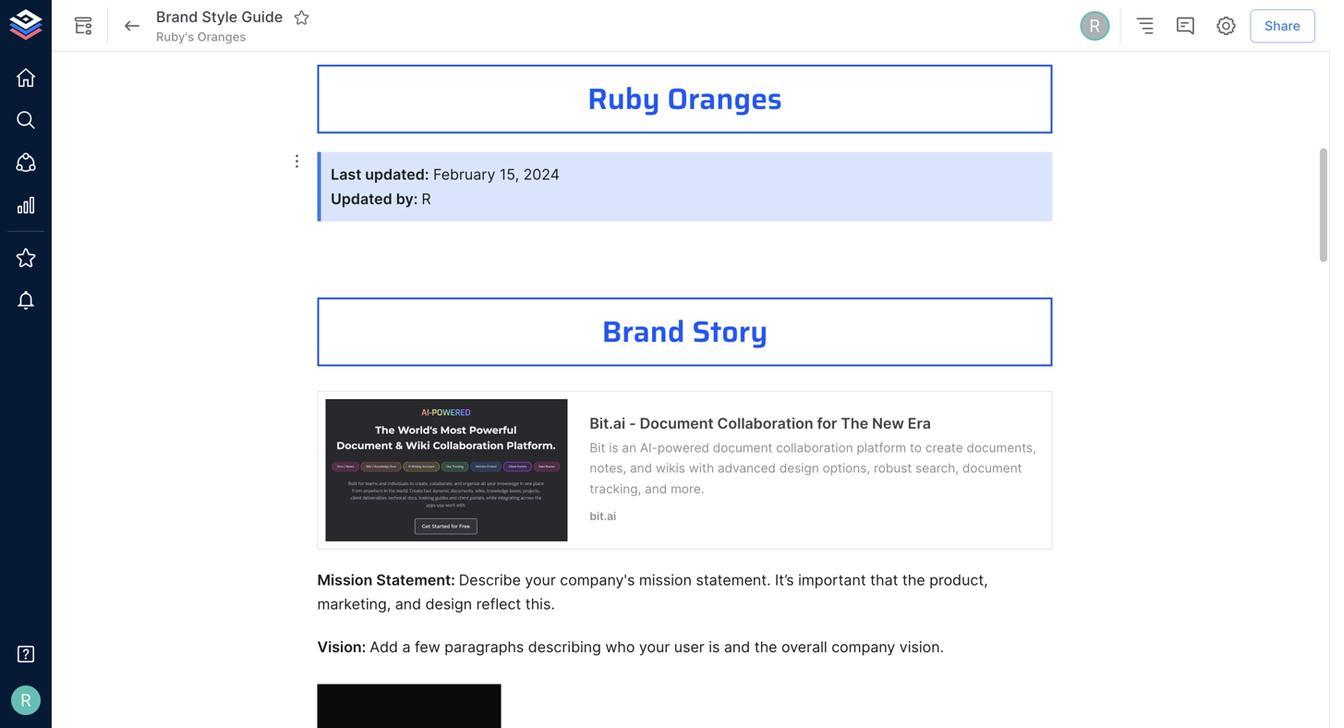 Task type: vqa. For each thing, say whether or not it's contained in the screenshot.
the topmost of
no



Task type: locate. For each thing, give the bounding box(es) containing it.
and down the ai-
[[630, 461, 652, 476]]

design
[[780, 461, 819, 476], [426, 595, 472, 613]]

0 vertical spatial your
[[525, 571, 556, 589]]

is left 'an'
[[609, 440, 619, 455]]

important
[[798, 571, 866, 589]]

with
[[689, 461, 714, 476]]

1 horizontal spatial your
[[639, 638, 670, 656]]

that
[[871, 571, 899, 589]]

add
[[370, 638, 398, 656]]

2 horizontal spatial r
[[1090, 16, 1101, 36]]

1 vertical spatial brand
[[602, 308, 685, 355]]

tracking,
[[590, 481, 642, 497]]

is
[[609, 440, 619, 455], [709, 638, 720, 656]]

0 vertical spatial oranges
[[197, 29, 246, 44]]

1 horizontal spatial brand
[[602, 308, 685, 355]]

the right "that"
[[903, 571, 926, 589]]

0 horizontal spatial your
[[525, 571, 556, 589]]

design down collaboration
[[780, 461, 819, 476]]

and
[[630, 461, 652, 476], [645, 481, 667, 497], [395, 595, 421, 613], [724, 638, 751, 656]]

0 vertical spatial the
[[903, 571, 926, 589]]

0 vertical spatial brand
[[156, 8, 198, 26]]

the left overall at bottom
[[755, 638, 778, 656]]

1 horizontal spatial document
[[963, 461, 1023, 476]]

brand up "ruby's"
[[156, 8, 198, 26]]

1 horizontal spatial the
[[903, 571, 926, 589]]

user
[[674, 638, 705, 656]]

comments image
[[1175, 15, 1197, 37]]

0 vertical spatial document
[[713, 440, 773, 455]]

1 horizontal spatial design
[[780, 461, 819, 476]]

bit.ai - document collaboration for the new era bit is an ai-powered document collaboration platform to create documents, notes, and wikis with advanced design options, robust search, document tracking, and more.
[[590, 414, 1037, 497]]

to
[[910, 440, 922, 455]]

r button
[[1078, 8, 1113, 43], [6, 680, 46, 721]]

1 vertical spatial r
[[422, 190, 431, 208]]

document up advanced
[[713, 440, 773, 455]]

0 vertical spatial r
[[1090, 16, 1101, 36]]

ai-
[[640, 440, 658, 455]]

paragraphs
[[445, 638, 524, 656]]

few
[[415, 638, 441, 656]]

who
[[606, 638, 635, 656]]

1 vertical spatial design
[[426, 595, 472, 613]]

0 horizontal spatial document
[[713, 440, 773, 455]]

vision: add a few paragraphs describing who your user is and the overall company vision.
[[317, 638, 944, 656]]

robust
[[874, 461, 912, 476]]

brand left story
[[602, 308, 685, 355]]

your up this.
[[525, 571, 556, 589]]

product,
[[930, 571, 988, 589]]

0 horizontal spatial brand
[[156, 8, 198, 26]]

updated:
[[365, 166, 429, 184]]

0 vertical spatial r button
[[1078, 8, 1113, 43]]

1 horizontal spatial oranges
[[667, 75, 783, 122]]

ruby's
[[156, 29, 194, 44]]

statement:
[[376, 571, 455, 589]]

is inside bit.ai - document collaboration for the new era bit is an ai-powered document collaboration platform to create documents, notes, and wikis with advanced design options, robust search, document tracking, and more.
[[609, 440, 619, 455]]

brand style guide
[[156, 8, 283, 26]]

the
[[903, 571, 926, 589], [755, 638, 778, 656]]

brand
[[156, 8, 198, 26], [602, 308, 685, 355]]

is right user
[[709, 638, 720, 656]]

and right user
[[724, 638, 751, 656]]

design down the statement:
[[426, 595, 472, 613]]

oranges
[[197, 29, 246, 44], [667, 75, 783, 122]]

statement.
[[696, 571, 771, 589]]

ruby's oranges link
[[156, 29, 246, 45]]

0 horizontal spatial is
[[609, 440, 619, 455]]

0 horizontal spatial oranges
[[197, 29, 246, 44]]

describe
[[459, 571, 521, 589]]

an
[[622, 440, 637, 455]]

and down the statement:
[[395, 595, 421, 613]]

document
[[713, 440, 773, 455], [963, 461, 1023, 476]]

your
[[525, 571, 556, 589], [639, 638, 670, 656]]

1 vertical spatial is
[[709, 638, 720, 656]]

0 horizontal spatial the
[[755, 638, 778, 656]]

1 vertical spatial oranges
[[667, 75, 783, 122]]

0 vertical spatial is
[[609, 440, 619, 455]]

bit.ai
[[590, 414, 626, 432]]

create
[[926, 440, 963, 455]]

0 horizontal spatial r button
[[6, 680, 46, 721]]

overall
[[782, 638, 828, 656]]

and down the wikis
[[645, 481, 667, 497]]

-
[[629, 414, 636, 432]]

2 vertical spatial r
[[20, 690, 31, 710]]

and inside describe your company's mission statement. it's important that the product, marketing, and design reflect this.
[[395, 595, 421, 613]]

0 vertical spatial design
[[780, 461, 819, 476]]

bit.ai
[[590, 509, 616, 523]]

settings image
[[1215, 15, 1238, 37]]

table of contents image
[[1134, 15, 1156, 37]]

1 vertical spatial your
[[639, 638, 670, 656]]

1 horizontal spatial is
[[709, 638, 720, 656]]

mission
[[639, 571, 692, 589]]

go back image
[[121, 15, 143, 37]]

1 horizontal spatial r
[[422, 190, 431, 208]]

options,
[[823, 461, 871, 476]]

mission statement:
[[317, 571, 459, 589]]

0 horizontal spatial design
[[426, 595, 472, 613]]

r
[[1090, 16, 1101, 36], [422, 190, 431, 208], [20, 690, 31, 710]]

document down the 'documents,'
[[963, 461, 1023, 476]]

r for the bottom r button
[[20, 690, 31, 710]]

style
[[202, 8, 238, 26]]

share
[[1265, 18, 1301, 33]]

collaboration
[[718, 414, 814, 432]]

0 horizontal spatial r
[[20, 690, 31, 710]]

show wiki image
[[72, 15, 94, 37]]

last updated: february 15, 2024 updated by: r
[[331, 166, 560, 208]]

your right who
[[639, 638, 670, 656]]



Task type: describe. For each thing, give the bounding box(es) containing it.
1 vertical spatial the
[[755, 638, 778, 656]]

it's
[[775, 571, 794, 589]]

r for rightmost r button
[[1090, 16, 1101, 36]]

advanced
[[718, 461, 776, 476]]

company's
[[560, 571, 635, 589]]

1 vertical spatial document
[[963, 461, 1023, 476]]

oranges for ruby's oranges
[[197, 29, 246, 44]]

brand story
[[602, 308, 768, 355]]

company
[[832, 638, 896, 656]]

guide
[[242, 8, 283, 26]]

ruby oranges
[[588, 75, 783, 122]]

wikis
[[656, 461, 686, 476]]

last
[[331, 166, 362, 184]]

brand for brand story
[[602, 308, 685, 355]]

brand for brand style guide
[[156, 8, 198, 26]]

more.
[[671, 481, 705, 497]]

ruby
[[588, 75, 660, 122]]

2024
[[524, 166, 560, 184]]

collaboration
[[776, 440, 853, 455]]

for
[[817, 414, 837, 432]]

platform
[[857, 440, 907, 455]]

document
[[640, 414, 714, 432]]

new
[[872, 414, 904, 432]]

design inside bit.ai - document collaboration for the new era bit is an ai-powered document collaboration platform to create documents, notes, and wikis with advanced design options, robust search, document tracking, and more.
[[780, 461, 819, 476]]

is for bit
[[609, 440, 619, 455]]

by:
[[396, 190, 418, 208]]

a
[[402, 638, 411, 656]]

vision:
[[317, 638, 366, 656]]

updated
[[331, 190, 392, 208]]

r inside last updated: february 15, 2024 updated by: r
[[422, 190, 431, 208]]

oranges for ruby oranges
[[667, 75, 783, 122]]

the
[[841, 414, 869, 432]]

is for user
[[709, 638, 720, 656]]

1 vertical spatial r button
[[6, 680, 46, 721]]

powered
[[658, 440, 710, 455]]

describe your company's mission statement. it's important that the product, marketing, and design reflect this.
[[317, 571, 993, 613]]

reflect
[[476, 595, 521, 613]]

story
[[692, 308, 768, 355]]

1 horizontal spatial r button
[[1078, 8, 1113, 43]]

your inside describe your company's mission statement. it's important that the product, marketing, and design reflect this.
[[525, 571, 556, 589]]

bit
[[590, 440, 606, 455]]

era
[[908, 414, 931, 432]]

15,
[[500, 166, 519, 184]]

mission
[[317, 571, 373, 589]]

design inside describe your company's mission statement. it's important that the product, marketing, and design reflect this.
[[426, 595, 472, 613]]

february
[[433, 166, 496, 184]]

ruby's oranges
[[156, 29, 246, 44]]

this.
[[526, 595, 555, 613]]

search,
[[916, 461, 959, 476]]

describing
[[528, 638, 601, 656]]

share button
[[1250, 9, 1316, 43]]

documents,
[[967, 440, 1037, 455]]

favorite image
[[293, 9, 310, 26]]

vision.
[[900, 638, 944, 656]]

the inside describe your company's mission statement. it's important that the product, marketing, and design reflect this.
[[903, 571, 926, 589]]

notes,
[[590, 461, 627, 476]]

marketing,
[[317, 595, 391, 613]]



